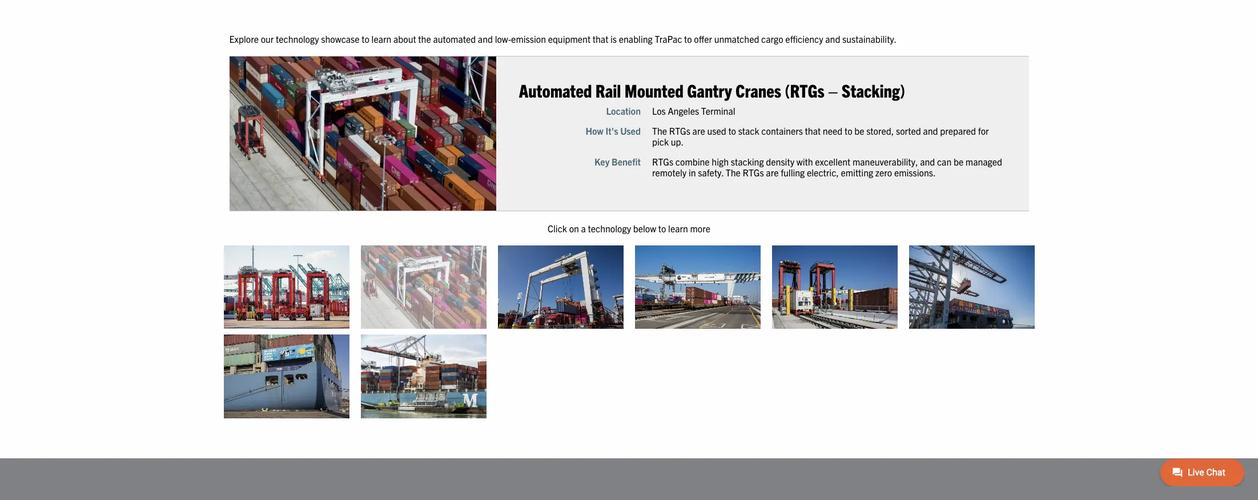 Task type: vqa. For each thing, say whether or not it's contained in the screenshot.
TraPac Los Angeles Automated Stacking Crane "image"
yes



Task type: locate. For each thing, give the bounding box(es) containing it.
be inside the rtgs are used to stack containers that need to be stored, sorted and prepared for pick up.
[[855, 125, 865, 136]]

be
[[855, 125, 865, 136], [954, 156, 964, 167]]

are
[[693, 125, 705, 136], [766, 167, 779, 178]]

emission
[[512, 33, 546, 45]]

prepared
[[940, 125, 976, 136]]

click on a technology below to learn more
[[548, 223, 711, 234]]

low-
[[495, 33, 512, 45]]

0 vertical spatial trapac los angeles automated stacking crane image
[[229, 57, 496, 210]]

1 vertical spatial technology
[[588, 223, 632, 234]]

excellent
[[815, 156, 851, 167]]

up.
[[671, 136, 684, 147]]

are inside the rtgs are used to stack containers that need to be stored, sorted and prepared for pick up.
[[693, 125, 705, 136]]

key benefit
[[595, 156, 641, 167]]

that left 'need' on the top right of page
[[805, 125, 821, 136]]

learn
[[372, 33, 392, 45], [669, 223, 689, 234]]

our
[[261, 33, 274, 45]]

with
[[797, 156, 813, 167]]

1 horizontal spatial learn
[[669, 223, 689, 234]]

offer
[[695, 33, 713, 45]]

key
[[595, 156, 610, 167]]

to right used
[[729, 125, 736, 136]]

and left can
[[920, 156, 935, 167]]

it's
[[606, 125, 618, 136]]

trapac los angeles automated stacking crane image
[[229, 57, 496, 210], [361, 246, 487, 329]]

0 vertical spatial are
[[693, 125, 705, 136]]

pick
[[652, 136, 669, 147]]

how it's used
[[586, 125, 641, 136]]

click
[[548, 223, 567, 234]]

0 horizontal spatial learn
[[372, 33, 392, 45]]

1 vertical spatial are
[[766, 167, 779, 178]]

fulling
[[781, 167, 805, 178]]

rtgs combine high stacking density with excellent maneuverability, and can be managed remotely in safety. the rtgs are fulling electric, emitting zero emissions.
[[652, 156, 1003, 178]]

to right showcase
[[362, 33, 370, 45]]

and right sorted
[[923, 125, 938, 136]]

learn left "about" at the left of page
[[372, 33, 392, 45]]

be right can
[[954, 156, 964, 167]]

0 horizontal spatial be
[[855, 125, 865, 136]]

1 horizontal spatial that
[[805, 125, 821, 136]]

need
[[823, 125, 843, 136]]

be left stored,
[[855, 125, 865, 136]]

used
[[620, 125, 641, 136]]

rtgs
[[669, 125, 691, 136], [652, 156, 674, 167], [743, 167, 764, 178]]

0 horizontal spatial are
[[693, 125, 705, 136]]

footer
[[0, 459, 1259, 501]]

1 vertical spatial that
[[805, 125, 821, 136]]

below
[[634, 223, 657, 234]]

technology right "our"
[[276, 33, 319, 45]]

0 vertical spatial be
[[855, 125, 865, 136]]

technology
[[276, 33, 319, 45], [588, 223, 632, 234]]

are inside 'rtgs combine high stacking density with excellent maneuverability, and can be managed remotely in safety. the rtgs are fulling electric, emitting zero emissions.'
[[766, 167, 779, 178]]

rtgs left density
[[743, 167, 764, 178]]

more
[[691, 223, 711, 234]]

and inside 'rtgs combine high stacking density with excellent maneuverability, and can be managed remotely in safety. the rtgs are fulling electric, emitting zero emissions.'
[[920, 156, 935, 167]]

unmatched
[[715, 33, 760, 45]]

0 vertical spatial the
[[652, 125, 667, 136]]

to
[[362, 33, 370, 45], [685, 33, 692, 45], [729, 125, 736, 136], [845, 125, 853, 136], [659, 223, 667, 234]]

learn left more
[[669, 223, 689, 234]]

and right efficiency
[[826, 33, 841, 45]]

automated
[[433, 33, 476, 45]]

is
[[611, 33, 617, 45]]

for
[[979, 125, 989, 136]]

maneuverability,
[[853, 156, 918, 167]]

equipment
[[548, 33, 591, 45]]

–
[[828, 79, 838, 101]]

the inside 'rtgs combine high stacking density with excellent maneuverability, and can be managed remotely in safety. the rtgs are fulling electric, emitting zero emissions.'
[[726, 167, 741, 178]]

location
[[606, 105, 641, 116]]

1 horizontal spatial are
[[766, 167, 779, 178]]

sorted
[[896, 125, 921, 136]]

los angeles terminal
[[652, 105, 736, 116]]

on
[[570, 223, 579, 234]]

technology right a
[[588, 223, 632, 234]]

explore our technology showcase to learn about the automated and low-emission equipment that is enabling trapac to offer unmatched cargo efficiency and sustainability.
[[229, 33, 897, 45]]

0 vertical spatial learn
[[372, 33, 392, 45]]

the right safety.
[[726, 167, 741, 178]]

that left the is
[[593, 33, 609, 45]]

1 vertical spatial the
[[726, 167, 741, 178]]

stacking)
[[842, 79, 906, 101]]

0 horizontal spatial that
[[593, 33, 609, 45]]

in
[[689, 167, 696, 178]]

0 horizontal spatial technology
[[276, 33, 319, 45]]

and
[[478, 33, 493, 45], [826, 33, 841, 45], [923, 125, 938, 136], [920, 156, 935, 167]]

automated rail mounted gantry cranes (rtgs – stacking)
[[519, 79, 906, 101]]

1 horizontal spatial be
[[954, 156, 964, 167]]

rtgs down the angeles on the right top of page
[[669, 125, 691, 136]]

trapac los angeles automated radiation scanning image
[[772, 246, 898, 329]]

to right below
[[659, 223, 667, 234]]

be for stored,
[[855, 125, 865, 136]]

are left fulling
[[766, 167, 779, 178]]

that
[[593, 33, 609, 45], [805, 125, 821, 136]]

the
[[652, 125, 667, 136], [726, 167, 741, 178]]

1 horizontal spatial the
[[726, 167, 741, 178]]

0 horizontal spatial the
[[652, 125, 667, 136]]

be for managed
[[954, 156, 964, 167]]

the down los
[[652, 125, 667, 136]]

be inside 'rtgs combine high stacking density with excellent maneuverability, and can be managed remotely in safety. the rtgs are fulling electric, emitting zero emissions.'
[[954, 156, 964, 167]]

1 vertical spatial be
[[954, 156, 964, 167]]

are left used
[[693, 125, 705, 136]]



Task type: describe. For each thing, give the bounding box(es) containing it.
electric,
[[807, 167, 839, 178]]

emissions.
[[895, 167, 936, 178]]

rtgs inside the rtgs are used to stack containers that need to be stored, sorted and prepared for pick up.
[[669, 125, 691, 136]]

(rtgs
[[785, 79, 825, 101]]

and inside the rtgs are used to stack containers that need to be stored, sorted and prepared for pick up.
[[923, 125, 938, 136]]

emitting
[[841, 167, 874, 178]]

0 vertical spatial that
[[593, 33, 609, 45]]

about
[[394, 33, 416, 45]]

rtgs down the pick
[[652, 156, 674, 167]]

gantry
[[687, 79, 732, 101]]

and left "low-"
[[478, 33, 493, 45]]

how
[[586, 125, 604, 136]]

that inside the rtgs are used to stack containers that need to be stored, sorted and prepared for pick up.
[[805, 125, 821, 136]]

efficiency
[[786, 33, 824, 45]]

combine
[[676, 156, 710, 167]]

mounted
[[625, 79, 684, 101]]

containers
[[762, 125, 803, 136]]

stack
[[738, 125, 760, 136]]

used
[[707, 125, 726, 136]]

the inside the rtgs are used to stack containers that need to be stored, sorted and prepared for pick up.
[[652, 125, 667, 136]]

high
[[712, 156, 729, 167]]

angeles
[[668, 105, 699, 116]]

benefit
[[612, 156, 641, 167]]

remotely
[[652, 167, 687, 178]]

enabling
[[619, 33, 653, 45]]

showcase
[[321, 33, 360, 45]]

the
[[419, 33, 431, 45]]

rail
[[596, 79, 621, 101]]

terminal
[[701, 105, 736, 116]]

a
[[581, 223, 586, 234]]

stored,
[[867, 125, 894, 136]]

automated
[[519, 79, 592, 101]]

automated rail mounted gantry cranes (rtgs – stacking) main content
[[218, 32, 1259, 425]]

can
[[937, 156, 952, 167]]

los
[[652, 105, 666, 116]]

0 vertical spatial technology
[[276, 33, 319, 45]]

the rtgs are used to stack containers that need to be stored, sorted and prepared for pick up.
[[652, 125, 989, 147]]

to right 'need' on the top right of page
[[845, 125, 853, 136]]

safety.
[[698, 167, 724, 178]]

explore
[[229, 33, 259, 45]]

managed
[[966, 156, 1003, 167]]

trapac los angeles automated straddle carrier image
[[224, 246, 349, 329]]

stacking
[[731, 156, 764, 167]]

cargo
[[762, 33, 784, 45]]

sustainability.
[[843, 33, 897, 45]]

density
[[766, 156, 795, 167]]

trapac
[[655, 33, 683, 45]]

cranes
[[736, 79, 781, 101]]

1 vertical spatial learn
[[669, 223, 689, 234]]

1 horizontal spatial technology
[[588, 223, 632, 234]]

to left offer
[[685, 33, 692, 45]]

1 vertical spatial trapac los angeles automated stacking crane image
[[361, 246, 487, 329]]

zero
[[876, 167, 893, 178]]



